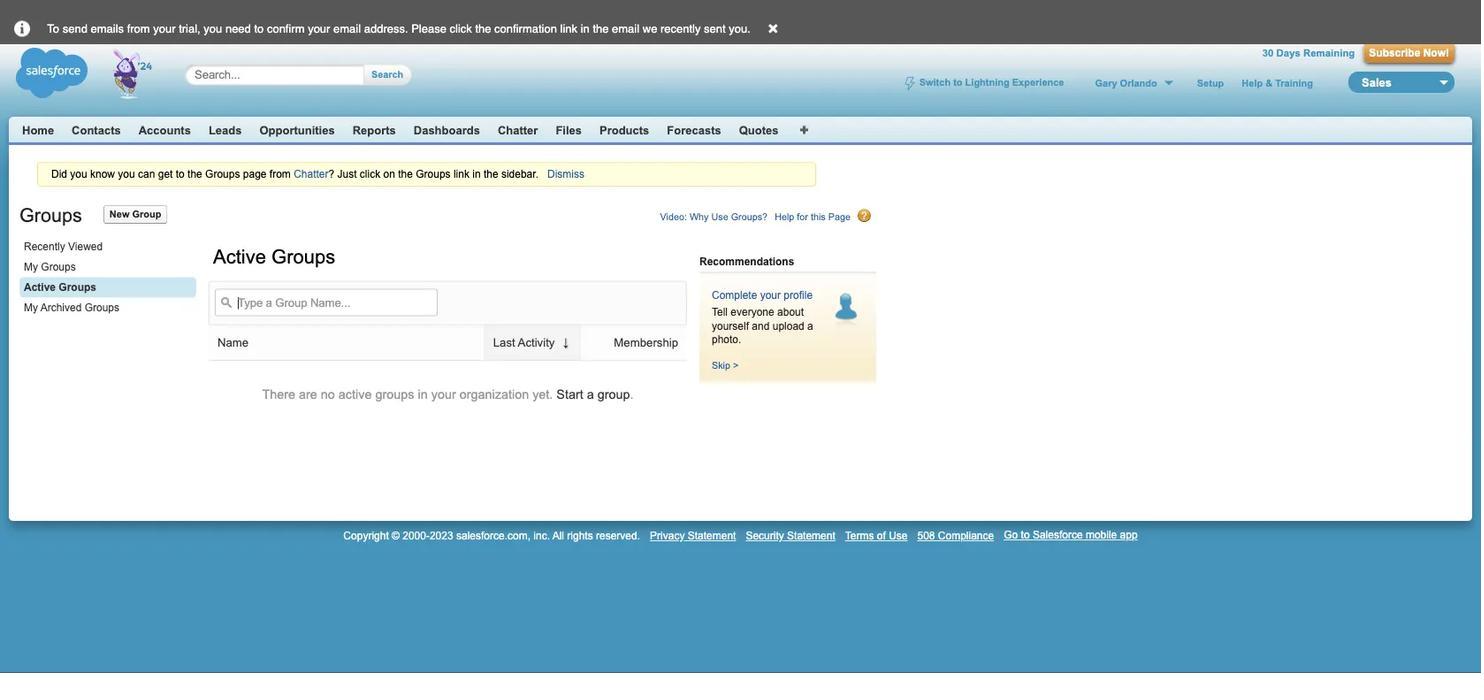 Task type: vqa. For each thing, say whether or not it's contained in the screenshot.
Active inside the RECENTLY VIEWED MY GROUPS ACTIVE GROUPS MY ARCHIVED GROUPS
yes



Task type: locate. For each thing, give the bounding box(es) containing it.
groups down recently
[[41, 261, 76, 273]]

click
[[450, 22, 472, 35], [360, 168, 381, 180]]

1 vertical spatial chatter link
[[294, 168, 329, 180]]

&
[[1266, 77, 1273, 88]]

0 horizontal spatial from
[[127, 22, 150, 35]]

1 horizontal spatial chatter
[[498, 123, 538, 137]]

use for of
[[889, 530, 908, 542]]

0 vertical spatial use
[[712, 211, 729, 222]]

a right the start
[[587, 387, 594, 401]]

chatter link
[[498, 123, 538, 137], [294, 168, 329, 180]]

there
[[262, 387, 295, 401]]

0 horizontal spatial active
[[24, 281, 56, 293]]

chatter link up the sidebar.
[[498, 123, 538, 137]]

from right page
[[270, 168, 291, 180]]

video:
[[660, 211, 687, 222]]

1 horizontal spatial in
[[473, 168, 481, 180]]

1 vertical spatial use
[[889, 530, 908, 542]]

groups up type a group name... "text field"
[[272, 245, 335, 267]]

security statement
[[746, 530, 836, 542]]

statement right security
[[787, 530, 836, 542]]

in right "confirmation"
[[581, 22, 590, 35]]

your right groups
[[431, 387, 456, 401]]

1 vertical spatial click
[[360, 168, 381, 180]]

files link
[[556, 123, 582, 137]]

video: why use groups? link
[[660, 211, 772, 222]]

recently
[[661, 22, 701, 35]]

groups up archived
[[59, 281, 96, 293]]

1 vertical spatial my
[[24, 302, 38, 314]]

tell everyone about yourself and upload a photo.
[[712, 306, 814, 345]]

1 horizontal spatial a
[[808, 320, 814, 332]]

a inside 'tell everyone about yourself and upload a photo.'
[[808, 320, 814, 332]]

1 horizontal spatial help
[[1242, 77, 1263, 88]]

this
[[811, 211, 826, 222]]

active
[[213, 245, 266, 267], [24, 281, 56, 293]]

inc.
[[534, 530, 550, 542]]

0 horizontal spatial chatter
[[294, 168, 329, 180]]

emails
[[91, 22, 124, 35]]

name
[[218, 336, 249, 349]]

security statement link
[[746, 530, 836, 542]]

0 horizontal spatial a
[[587, 387, 594, 401]]

active groups link
[[19, 277, 196, 298]]

skip >
[[712, 360, 739, 371]]

statement for privacy statement
[[688, 530, 736, 542]]

©
[[392, 530, 400, 542]]

2 statement from the left
[[787, 530, 836, 542]]

the left the sidebar.
[[484, 168, 498, 180]]

>
[[733, 360, 739, 371]]

2 horizontal spatial in
[[581, 22, 590, 35]]

0 vertical spatial click
[[450, 22, 472, 35]]

dashboards link
[[414, 123, 480, 137]]

email left "address."
[[333, 22, 361, 35]]

recommendations
[[700, 255, 795, 267]]

did
[[51, 168, 67, 180]]

app
[[1120, 529, 1138, 541]]

0 horizontal spatial use
[[712, 211, 729, 222]]

1 vertical spatial active
[[24, 281, 56, 293]]

1 horizontal spatial click
[[450, 22, 472, 35]]

in right groups
[[418, 387, 428, 401]]

active down page
[[213, 245, 266, 267]]

the right get
[[188, 168, 202, 180]]

0 vertical spatial my
[[24, 261, 38, 273]]

close image
[[754, 9, 794, 35]]

0 horizontal spatial statement
[[688, 530, 736, 542]]

2000-
[[403, 530, 430, 542]]

1 vertical spatial link
[[454, 168, 470, 180]]

click for the
[[450, 22, 472, 35]]

help
[[1242, 77, 1263, 88], [775, 211, 795, 222]]

you right trial,
[[204, 22, 222, 35]]

help for this page (new window) image
[[858, 209, 872, 223]]

1 horizontal spatial link
[[560, 22, 578, 35]]

groups
[[205, 168, 240, 180], [416, 168, 451, 180], [19, 204, 82, 226], [272, 245, 335, 267], [41, 261, 76, 273], [59, 281, 96, 293], [85, 302, 119, 314]]

need
[[225, 22, 251, 35]]

did you know you can get to the groups page from chatter ? just click on the groups link in the sidebar. dismiss
[[51, 168, 585, 180]]

from right emails on the left
[[127, 22, 150, 35]]

email left we
[[612, 22, 640, 35]]

setup link
[[1197, 77, 1224, 89]]

2 vertical spatial in
[[418, 387, 428, 401]]

switch to lightning experience link
[[905, 77, 1064, 91]]

click left on
[[360, 168, 381, 180]]

1 horizontal spatial use
[[889, 530, 908, 542]]

in
[[581, 22, 590, 35], [473, 168, 481, 180], [418, 387, 428, 401]]

0 horizontal spatial help
[[775, 211, 795, 222]]

30 days remaining link
[[1263, 47, 1355, 59]]

are
[[299, 387, 317, 401]]

active inside recently viewed my groups active groups my archived groups
[[24, 281, 56, 293]]

your
[[153, 22, 176, 35], [308, 22, 330, 35], [760, 289, 781, 301], [431, 387, 456, 401]]

use right of
[[889, 530, 908, 542]]

complete
[[712, 289, 757, 301]]

video: why use groups?
[[660, 211, 768, 222]]

to right switch
[[954, 77, 963, 88]]

the left "confirmation"
[[475, 22, 491, 35]]

reports link
[[353, 123, 396, 137]]

a right upload
[[808, 320, 814, 332]]

0 vertical spatial link
[[560, 22, 578, 35]]

0 horizontal spatial click
[[360, 168, 381, 180]]

0 vertical spatial active
[[213, 245, 266, 267]]

0 horizontal spatial email
[[333, 22, 361, 35]]

use right why
[[712, 211, 729, 222]]

0 vertical spatial a
[[808, 320, 814, 332]]

0 vertical spatial from
[[127, 22, 150, 35]]

your inside complete your profile link
[[760, 289, 781, 301]]

help left for
[[775, 211, 795, 222]]

0 vertical spatial chatter link
[[498, 123, 538, 137]]

info image
[[0, 7, 44, 38]]

1 vertical spatial a
[[587, 387, 594, 401]]

go to salesforce mobile app
[[1004, 529, 1138, 541]]

1 horizontal spatial from
[[270, 168, 291, 180]]

chatter up the sidebar.
[[498, 123, 538, 137]]

reports
[[353, 123, 396, 137]]

to right need
[[254, 22, 264, 35]]

0 horizontal spatial chatter link
[[294, 168, 329, 180]]

link right "confirmation"
[[560, 22, 578, 35]]

setup
[[1197, 77, 1224, 88]]

statement for security statement
[[787, 530, 836, 542]]

your right confirm
[[308, 22, 330, 35]]

chatter link left just at the left top of page
[[294, 168, 329, 180]]

chatter left just at the left top of page
[[294, 168, 329, 180]]

30
[[1263, 47, 1274, 59]]

my left archived
[[24, 302, 38, 314]]

contacts
[[72, 123, 121, 137]]

0 horizontal spatial in
[[418, 387, 428, 401]]

quotes
[[739, 123, 779, 137]]

you right did
[[70, 168, 87, 180]]

you left can
[[118, 168, 135, 180]]

get
[[158, 168, 173, 180]]

1 horizontal spatial statement
[[787, 530, 836, 542]]

None search field
[[166, 44, 424, 105]]

salesforce
[[1033, 529, 1083, 541]]

508 compliance link
[[918, 530, 994, 542]]

0 vertical spatial help
[[1242, 77, 1263, 88]]

accounts link
[[139, 123, 191, 137]]

2 my from the top
[[24, 302, 38, 314]]

0 horizontal spatial link
[[454, 168, 470, 180]]

gary
[[1095, 77, 1118, 88]]

?
[[329, 168, 335, 180]]

sent
[[704, 22, 726, 35]]

opportunities
[[260, 123, 335, 137]]

the right on
[[398, 168, 413, 180]]

page
[[829, 211, 851, 222]]

1 horizontal spatial email
[[612, 22, 640, 35]]

photo.
[[712, 334, 742, 345]]

your up everyone
[[760, 289, 781, 301]]

statement right privacy
[[688, 530, 736, 542]]

link down dashboards 'link'
[[454, 168, 470, 180]]

the
[[475, 22, 491, 35], [593, 22, 609, 35], [188, 168, 202, 180], [398, 168, 413, 180], [484, 168, 498, 180]]

home
[[22, 123, 54, 137]]

1 email from the left
[[333, 22, 361, 35]]

for
[[797, 211, 808, 222]]

of
[[877, 530, 886, 542]]

the left we
[[593, 22, 609, 35]]

groups down active groups link
[[85, 302, 119, 314]]

in left the sidebar.
[[473, 168, 481, 180]]

know
[[90, 168, 115, 180]]

None button
[[1364, 44, 1455, 63], [364, 64, 403, 85], [103, 205, 168, 224], [1364, 44, 1455, 63], [364, 64, 403, 85], [103, 205, 168, 224]]

0 horizontal spatial you
[[70, 168, 87, 180]]

send
[[63, 22, 87, 35]]

help left &
[[1242, 77, 1263, 88]]

a
[[808, 320, 814, 332], [587, 387, 594, 401]]

click right please
[[450, 22, 472, 35]]

1 statement from the left
[[688, 530, 736, 542]]

please
[[411, 22, 447, 35]]

Search... text field
[[195, 68, 347, 82]]

my down recently
[[24, 261, 38, 273]]

last
[[493, 336, 515, 349]]

gary orlando
[[1095, 77, 1158, 88]]

to
[[254, 22, 264, 35], [954, 77, 963, 88], [176, 168, 185, 180], [1021, 529, 1030, 541]]

everyone
[[731, 306, 775, 318]]

use for why
[[712, 211, 729, 222]]

organization
[[460, 387, 529, 401]]

active up archived
[[24, 281, 56, 293]]

membership link
[[614, 336, 678, 349]]

skip > link
[[712, 360, 739, 371]]

groups
[[375, 387, 414, 401]]

1 vertical spatial chatter
[[294, 168, 329, 180]]

1 vertical spatial help
[[775, 211, 795, 222]]



Task type: describe. For each thing, give the bounding box(es) containing it.
sales
[[1362, 76, 1392, 89]]

accounts
[[139, 123, 191, 137]]

page
[[243, 168, 267, 180]]

contacts link
[[72, 123, 121, 137]]

to right go
[[1021, 529, 1030, 541]]

products
[[600, 123, 649, 137]]

groups?
[[731, 211, 768, 222]]

groups up recently
[[19, 204, 82, 226]]

confirm
[[267, 22, 305, 35]]

on
[[383, 168, 395, 180]]

can
[[138, 168, 155, 180]]

why
[[690, 211, 709, 222]]

experience
[[1013, 77, 1064, 88]]

privacy statement link
[[650, 530, 736, 542]]

help for help & training
[[1242, 77, 1263, 88]]

about
[[777, 306, 804, 318]]

we
[[643, 22, 657, 35]]

lightning
[[966, 77, 1010, 88]]

recently viewed my groups active groups my archived groups
[[24, 241, 119, 314]]

forecasts
[[667, 123, 721, 137]]

privacy statement
[[650, 530, 736, 542]]

quotes link
[[739, 123, 779, 137]]

home link
[[22, 123, 54, 137]]

products link
[[600, 123, 649, 137]]

yourself
[[712, 320, 749, 332]]

sidebar.
[[501, 168, 539, 180]]

switch
[[920, 77, 951, 88]]

switch to lightning experience
[[920, 77, 1064, 88]]

go to salesforce mobile app link
[[1004, 529, 1138, 541]]

you.
[[729, 22, 751, 35]]

compliance
[[938, 530, 994, 542]]

help & training link
[[1242, 77, 1313, 89]]

start a group link
[[557, 387, 630, 401]]

go
[[1004, 529, 1018, 541]]

to right get
[[176, 168, 185, 180]]

complete your profile link
[[712, 289, 864, 326]]

recently viewed link
[[19, 237, 196, 257]]

1 my from the top
[[24, 261, 38, 273]]

forecasts link
[[667, 123, 721, 137]]

address.
[[364, 22, 408, 35]]

0 vertical spatial chatter
[[498, 123, 538, 137]]

help & training
[[1242, 77, 1313, 88]]

2023
[[430, 530, 453, 542]]

0 vertical spatial in
[[581, 22, 590, 35]]

upload
[[773, 320, 805, 332]]

files
[[556, 123, 582, 137]]

Type a Group Name... text field
[[215, 289, 438, 316]]

skip
[[712, 360, 731, 371]]

group
[[598, 387, 630, 401]]

your left trial,
[[153, 22, 176, 35]]

dismiss link
[[547, 168, 585, 180]]

groups left page
[[205, 168, 240, 180]]

viewed
[[68, 241, 103, 253]]

copyright © 2000-2023 salesforce.com, inc. all rights reserved.
[[344, 530, 640, 542]]

reserved.
[[596, 530, 640, 542]]

rights
[[567, 530, 593, 542]]

dashboards
[[414, 123, 480, 137]]

all
[[553, 530, 564, 542]]

mobile
[[1086, 529, 1117, 541]]

training
[[1276, 77, 1313, 88]]

leads
[[209, 123, 242, 137]]

1 horizontal spatial you
[[118, 168, 135, 180]]

dismiss
[[547, 168, 585, 180]]

archived
[[40, 302, 82, 314]]

1 horizontal spatial chatter link
[[498, 123, 538, 137]]

active
[[339, 387, 372, 401]]

508
[[918, 530, 935, 542]]

leads link
[[209, 123, 242, 137]]

1 vertical spatial in
[[473, 168, 481, 180]]

to send emails from your trial, you need to confirm your email address. please click the confirmation link in the email we recently sent you.
[[47, 22, 751, 35]]

my groups link
[[19, 257, 196, 277]]

my archived groups link
[[19, 298, 196, 318]]

complete your profile
[[712, 289, 813, 301]]

.
[[630, 387, 634, 401]]

just
[[337, 168, 357, 180]]

and
[[752, 320, 770, 332]]

membership
[[614, 336, 678, 349]]

orlando
[[1120, 77, 1158, 88]]

click for on
[[360, 168, 381, 180]]

2 horizontal spatial you
[[204, 22, 222, 35]]

confirmation
[[495, 22, 557, 35]]

1 horizontal spatial active
[[213, 245, 266, 267]]

tell
[[712, 306, 728, 318]]

trial,
[[179, 22, 201, 35]]

help for help for this page
[[775, 211, 795, 222]]

last activity
[[493, 336, 555, 349]]

profile
[[784, 289, 813, 301]]

days
[[1277, 47, 1301, 59]]

salesforce.com,
[[456, 530, 531, 542]]

groups right on
[[416, 168, 451, 180]]

remaining
[[1304, 47, 1355, 59]]

2 email from the left
[[612, 22, 640, 35]]

salesforce.com image
[[11, 44, 166, 102]]

1 vertical spatial from
[[270, 168, 291, 180]]

recently
[[24, 241, 65, 253]]

508 compliance
[[918, 530, 994, 542]]

there are no active groups in your organization yet. start a group .
[[262, 387, 634, 401]]

all tabs image
[[800, 123, 810, 134]]

last activity link
[[493, 336, 555, 349]]



